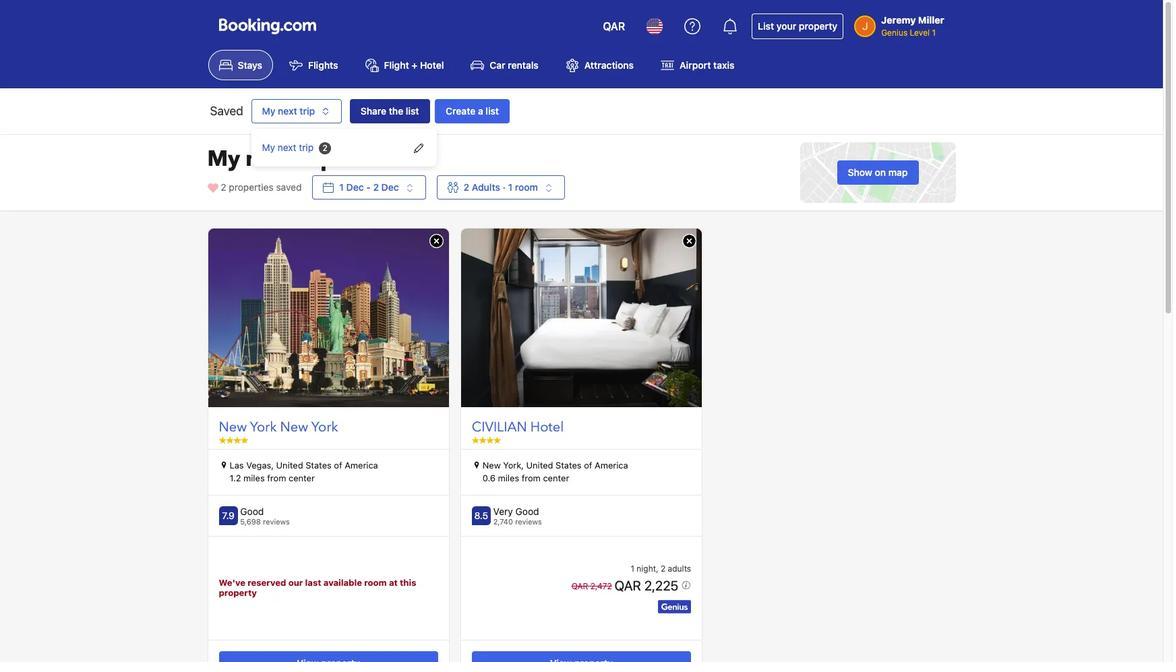 Task type: locate. For each thing, give the bounding box(es) containing it.
create a list button
[[435, 99, 510, 124]]

my up 2 properties saved
[[262, 142, 275, 153]]

2 for 2
[[323, 143, 328, 153]]

1 horizontal spatial york
[[311, 418, 338, 436]]

states down the new york new york link
[[306, 460, 332, 471]]

reviews
[[263, 517, 290, 526], [515, 517, 542, 526]]

york
[[250, 418, 277, 436], [311, 418, 338, 436]]

of for new york new york
[[334, 460, 342, 471]]

of
[[334, 460, 342, 471], [584, 460, 592, 471]]

0 horizontal spatial united
[[276, 460, 303, 471]]

0 horizontal spatial hotel
[[420, 60, 444, 71]]

room right ·
[[515, 182, 538, 193]]

flight
[[384, 60, 409, 71]]

saved
[[276, 182, 302, 193]]

1 4 stars image from the left
[[219, 437, 248, 443]]

2 united from the left
[[526, 460, 553, 471]]

2 states from the left
[[556, 460, 582, 471]]

property
[[799, 20, 838, 32], [219, 588, 257, 598]]

1 good from the left
[[240, 506, 264, 517]]

of down civilian hotel link
[[584, 460, 592, 471]]

rated element down 0.6 miles from center
[[493, 506, 542, 518]]

level
[[910, 28, 930, 38]]

we've reserved our last available room at this property
[[219, 577, 416, 598]]

1 horizontal spatial 4 stars image
[[472, 437, 501, 443]]

of for civilian hotel
[[584, 460, 592, 471]]

1 left night,
[[631, 563, 635, 574]]

miles for civilian
[[498, 473, 519, 484]]

next down flights link
[[278, 105, 297, 117]]

dec left - at the top left of page
[[346, 182, 364, 193]]

1 horizontal spatial good
[[516, 506, 539, 517]]

0 horizontal spatial room
[[364, 577, 387, 588]]

2 right night,
[[661, 563, 666, 574]]

trip down flights link
[[300, 105, 315, 117]]

0.6
[[483, 473, 496, 484]]

my inside button
[[262, 105, 275, 117]]

7.9 good 5,698 reviews
[[222, 506, 290, 526]]

2 from from the left
[[522, 473, 541, 484]]

0 horizontal spatial dec
[[346, 182, 364, 193]]

trip
[[300, 105, 315, 117], [299, 142, 314, 153], [297, 144, 335, 174]]

2 for 2 adults                                           · 1 room
[[464, 182, 469, 193]]

center down las vegas, united states of america
[[289, 473, 315, 484]]

center for york
[[289, 473, 315, 484]]

list
[[406, 105, 419, 117], [486, 105, 499, 117]]

rated element
[[240, 506, 290, 518], [493, 506, 542, 518]]

1 horizontal spatial rated element
[[493, 506, 542, 518]]

rated element containing good
[[240, 506, 290, 518]]

4 stars image
[[219, 437, 248, 443], [472, 437, 501, 443]]

0 vertical spatial hotel
[[420, 60, 444, 71]]

share the list
[[361, 105, 419, 117]]

rentals
[[508, 60, 539, 71]]

4 stars image down civilian
[[472, 437, 501, 443]]

5,698
[[240, 517, 261, 526]]

1 horizontal spatial list
[[486, 105, 499, 117]]

my next trip up 2 properties saved
[[207, 144, 335, 174]]

states down civilian hotel link
[[556, 460, 582, 471]]

list for share the list
[[406, 105, 419, 117]]

0 horizontal spatial rated element
[[240, 506, 290, 518]]

2 right - at the top left of page
[[373, 182, 379, 193]]

1 center from the left
[[289, 473, 315, 484]]

1 down miller
[[932, 28, 936, 38]]

vegas,
[[246, 460, 274, 471]]

flights link
[[279, 50, 349, 80]]

from for hotel
[[522, 473, 541, 484]]

rated element containing very good
[[493, 506, 542, 518]]

1 horizontal spatial room
[[515, 182, 538, 193]]

2 down my next trip button
[[323, 143, 328, 153]]

2 left properties
[[221, 182, 226, 193]]

1 horizontal spatial miles
[[498, 473, 519, 484]]

room left the at
[[364, 577, 387, 588]]

at
[[389, 577, 398, 588]]

las
[[230, 460, 244, 471]]

from
[[267, 473, 286, 484], [522, 473, 541, 484]]

list for create a list
[[486, 105, 499, 117]]

next down my next trip button
[[278, 142, 296, 153]]

2 4 stars image from the left
[[472, 437, 501, 443]]

0 horizontal spatial center
[[289, 473, 315, 484]]

1 states from the left
[[306, 460, 332, 471]]

taxis
[[713, 60, 735, 71]]

good inside 8.5 very good 2,740 reviews
[[516, 506, 539, 517]]

new for new york new york
[[219, 418, 247, 436]]

las vegas, united states of america
[[230, 460, 378, 471]]

america down the new york new york link
[[345, 460, 378, 471]]

next
[[278, 105, 297, 117], [278, 142, 296, 153], [246, 144, 292, 174]]

0 horizontal spatial of
[[334, 460, 342, 471]]

united up 0.6 miles from center
[[526, 460, 553, 471]]

0 horizontal spatial from
[[267, 473, 286, 484]]

airport
[[680, 60, 711, 71]]

dec
[[346, 182, 364, 193], [381, 182, 399, 193]]

my
[[262, 105, 275, 117], [262, 142, 275, 153], [207, 144, 240, 174]]

2 list from the left
[[486, 105, 499, 117]]

0 horizontal spatial good
[[240, 506, 264, 517]]

the
[[389, 105, 403, 117]]

1 horizontal spatial dec
[[381, 182, 399, 193]]

america
[[345, 460, 378, 471], [595, 460, 628, 471]]

2 rated element from the left
[[493, 506, 542, 518]]

2 america from the left
[[595, 460, 628, 471]]

car rentals
[[490, 60, 539, 71]]

1 reviews from the left
[[263, 517, 290, 526]]

1 america from the left
[[345, 460, 378, 471]]

1 vertical spatial property
[[219, 588, 257, 598]]

america for civilian hotel
[[595, 460, 628, 471]]

1 vertical spatial hotel
[[531, 418, 564, 436]]

list
[[758, 20, 774, 32]]

1 horizontal spatial united
[[526, 460, 553, 471]]

new york, united states of america
[[483, 460, 628, 471]]

states
[[306, 460, 332, 471], [556, 460, 582, 471]]

reviews right 5,698
[[263, 517, 290, 526]]

from down vegas,
[[267, 473, 286, 484]]

hotel right the +
[[420, 60, 444, 71]]

0 horizontal spatial property
[[219, 588, 257, 598]]

property left our
[[219, 588, 257, 598]]

dec right - at the top left of page
[[381, 182, 399, 193]]

my next trip button
[[251, 99, 342, 124]]

·
[[503, 182, 506, 193]]

0 vertical spatial property
[[799, 20, 838, 32]]

york up las vegas, united states of america
[[311, 418, 338, 436]]

hotel
[[420, 60, 444, 71], [531, 418, 564, 436]]

my next trip down flights link
[[262, 105, 315, 117]]

america down civilian hotel link
[[595, 460, 628, 471]]

0 horizontal spatial list
[[406, 105, 419, 117]]

2 good from the left
[[516, 506, 539, 517]]

scored  7.9 element
[[219, 506, 238, 525]]

show on map
[[848, 167, 908, 178]]

2 reviews from the left
[[515, 517, 542, 526]]

2 center from the left
[[543, 473, 569, 484]]

1 dec - 2 dec
[[339, 182, 399, 193]]

new up 0.6
[[483, 460, 501, 471]]

center
[[289, 473, 315, 484], [543, 473, 569, 484]]

2 miles from the left
[[498, 473, 519, 484]]

1
[[932, 28, 936, 38], [339, 182, 344, 193], [508, 182, 513, 193], [631, 563, 635, 574]]

1 united from the left
[[276, 460, 303, 471]]

1 list from the left
[[406, 105, 419, 117]]

list right a
[[486, 105, 499, 117]]

4 stars image for civilian
[[472, 437, 501, 443]]

1 horizontal spatial reviews
[[515, 517, 542, 526]]

york,
[[503, 460, 524, 471]]

good inside "7.9 good 5,698 reviews"
[[240, 506, 264, 517]]

this
[[400, 577, 416, 588]]

miles down york,
[[498, 473, 519, 484]]

2
[[323, 143, 328, 153], [221, 182, 226, 193], [373, 182, 379, 193], [464, 182, 469, 193], [661, 563, 666, 574]]

new up las
[[219, 418, 247, 436]]

0 horizontal spatial reviews
[[263, 517, 290, 526]]

new york new york link
[[219, 418, 438, 437]]

from down york,
[[522, 473, 541, 484]]

genius
[[881, 28, 908, 38]]

0 horizontal spatial states
[[306, 460, 332, 471]]

1 horizontal spatial property
[[799, 20, 838, 32]]

1 horizontal spatial center
[[543, 473, 569, 484]]

list inside button
[[486, 105, 499, 117]]

good right very in the bottom of the page
[[516, 506, 539, 517]]

miles
[[243, 473, 265, 484], [498, 473, 519, 484]]

new up las vegas, united states of america
[[280, 418, 308, 436]]

united up the 1.2 miles from center
[[276, 460, 303, 471]]

of down the new york new york link
[[334, 460, 342, 471]]

room
[[515, 182, 538, 193], [364, 577, 387, 588]]

america for new york new york
[[345, 460, 378, 471]]

miller
[[918, 14, 944, 26]]

miles down vegas,
[[243, 473, 265, 484]]

0 horizontal spatial america
[[345, 460, 378, 471]]

airport taxis link
[[650, 50, 745, 80]]

1 horizontal spatial america
[[595, 460, 628, 471]]

2 of from the left
[[584, 460, 592, 471]]

rated element down the 1.2 miles from center
[[240, 506, 290, 518]]

4 stars image up las
[[219, 437, 248, 443]]

1 from from the left
[[267, 473, 286, 484]]

attractions link
[[555, 50, 645, 80]]

scored  8.5 element
[[472, 506, 491, 525]]

0 horizontal spatial york
[[250, 418, 277, 436]]

we've
[[219, 577, 245, 588]]

1 rated element from the left
[[240, 506, 290, 518]]

center down new york, united states of america
[[543, 473, 569, 484]]

hotel up new york, united states of america
[[531, 418, 564, 436]]

1 vertical spatial room
[[364, 577, 387, 588]]

1 horizontal spatial states
[[556, 460, 582, 471]]

good
[[240, 506, 264, 517], [516, 506, 539, 517]]

united for hotel
[[526, 460, 553, 471]]

1 horizontal spatial from
[[522, 473, 541, 484]]

0 horizontal spatial new
[[219, 418, 247, 436]]

1 of from the left
[[334, 460, 342, 471]]

new
[[219, 418, 247, 436], [280, 418, 308, 436], [483, 460, 501, 471]]

from for york
[[267, 473, 286, 484]]

my up properties
[[207, 144, 240, 174]]

new for new york, united states of america
[[483, 460, 501, 471]]

2 left adults
[[464, 182, 469, 193]]

0 horizontal spatial 4 stars image
[[219, 437, 248, 443]]

room inside we've reserved our last available room at this property
[[364, 577, 387, 588]]

list your property link
[[752, 13, 844, 39]]

good right "7.9"
[[240, 506, 264, 517]]

list right the
[[406, 105, 419, 117]]

reviews right 2,740
[[515, 517, 542, 526]]

civilian hotel
[[472, 418, 564, 436]]

map
[[889, 167, 908, 178]]

united
[[276, 460, 303, 471], [526, 460, 553, 471]]

1 miles from the left
[[243, 473, 265, 484]]

2 horizontal spatial new
[[483, 460, 501, 471]]

your
[[777, 20, 797, 32]]

my right saved
[[262, 105, 275, 117]]

list inside button
[[406, 105, 419, 117]]

york up vegas,
[[250, 418, 277, 436]]

qar 2,472
[[572, 581, 612, 591]]

0 horizontal spatial miles
[[243, 473, 265, 484]]

1 horizontal spatial of
[[584, 460, 592, 471]]

adults
[[472, 182, 500, 193]]

property right your
[[799, 20, 838, 32]]



Task type: describe. For each thing, give the bounding box(es) containing it.
airport taxis
[[680, 60, 735, 71]]

stays
[[238, 60, 262, 71]]

from  2,740 reviews element
[[493, 517, 542, 526]]

properties
[[229, 182, 274, 193]]

0.6 miles from center
[[483, 473, 569, 484]]

flight + hotel
[[384, 60, 444, 71]]

flights
[[308, 60, 338, 71]]

night,
[[637, 563, 659, 574]]

8.5 very good 2,740 reviews
[[474, 506, 542, 526]]

share the list button
[[350, 99, 430, 124]]

saved
[[210, 104, 243, 118]]

trip inside button
[[300, 105, 315, 117]]

stays link
[[208, 50, 273, 80]]

available
[[324, 577, 362, 588]]

1 york from the left
[[250, 418, 277, 436]]

share
[[361, 105, 386, 117]]

my next trip inside button
[[262, 105, 315, 117]]

1 inside the jeremy miller genius level 1
[[932, 28, 936, 38]]

7.9
[[222, 510, 235, 521]]

4 stars image for new
[[219, 437, 248, 443]]

create
[[446, 105, 476, 117]]

show
[[848, 167, 873, 178]]

jeremy
[[881, 14, 916, 26]]

8.5
[[474, 510, 488, 521]]

from  5,698 reviews element
[[240, 517, 290, 526]]

civilian hotel link
[[472, 418, 691, 437]]

flight + hotel link
[[354, 50, 455, 80]]

create a list
[[446, 105, 499, 117]]

rated element for hotel
[[493, 506, 542, 518]]

next inside button
[[278, 105, 297, 117]]

list your property
[[758, 20, 838, 32]]

new york new york
[[219, 418, 338, 436]]

united for york
[[276, 460, 303, 471]]

jeremy miller genius level 1
[[881, 14, 944, 38]]

trip up saved
[[297, 144, 335, 174]]

2 adults                                           · 1 room
[[464, 182, 538, 193]]

miles for new
[[243, 473, 265, 484]]

show on map button
[[837, 161, 919, 185]]

qar
[[603, 20, 625, 32]]

1 right ·
[[508, 182, 513, 193]]

last
[[305, 577, 321, 588]]

1 dec from the left
[[346, 182, 364, 193]]

+
[[412, 60, 418, 71]]

1 left - at the top left of page
[[339, 182, 344, 193]]

booking.com online hotel reservations image
[[219, 18, 316, 34]]

1 night, 2 adults
[[631, 563, 691, 574]]

property inside we've reserved our last available room at this property
[[219, 588, 257, 598]]

next up 2 properties saved
[[246, 144, 292, 174]]

car
[[490, 60, 505, 71]]

trip down my next trip button
[[299, 142, 314, 153]]

2 properties saved
[[221, 182, 302, 193]]

qar button
[[595, 10, 633, 42]]

car rentals link
[[460, 50, 549, 80]]

states for civilian hotel
[[556, 460, 582, 471]]

on
[[875, 167, 886, 178]]

2 for 2 properties saved
[[221, 182, 226, 193]]

reviews inside 8.5 very good 2,740 reviews
[[515, 517, 542, 526]]

2 dec from the left
[[381, 182, 399, 193]]

1 horizontal spatial new
[[280, 418, 308, 436]]

reviews inside "7.9 good 5,698 reviews"
[[263, 517, 290, 526]]

very
[[493, 506, 513, 517]]

my next trip down my next trip button
[[262, 142, 314, 153]]

0 vertical spatial room
[[515, 182, 538, 193]]

1.2 miles from center
[[230, 473, 315, 484]]

our
[[288, 577, 303, 588]]

civilian
[[472, 418, 527, 436]]

adults
[[668, 563, 691, 574]]

center for hotel
[[543, 473, 569, 484]]

1.2
[[230, 473, 241, 484]]

2 york from the left
[[311, 418, 338, 436]]

qar 2,225
[[615, 577, 682, 593]]

-
[[366, 182, 371, 193]]

rated element for york
[[240, 506, 290, 518]]

1 horizontal spatial hotel
[[531, 418, 564, 436]]

a
[[478, 105, 483, 117]]

reserved
[[248, 577, 286, 588]]

states for new york new york
[[306, 460, 332, 471]]

attractions
[[584, 60, 634, 71]]

2,740
[[493, 517, 513, 526]]



Task type: vqa. For each thing, say whether or not it's contained in the screenshot.
and in Public parking is possible on site (reservation is not needed) and costs US$24 per day.
no



